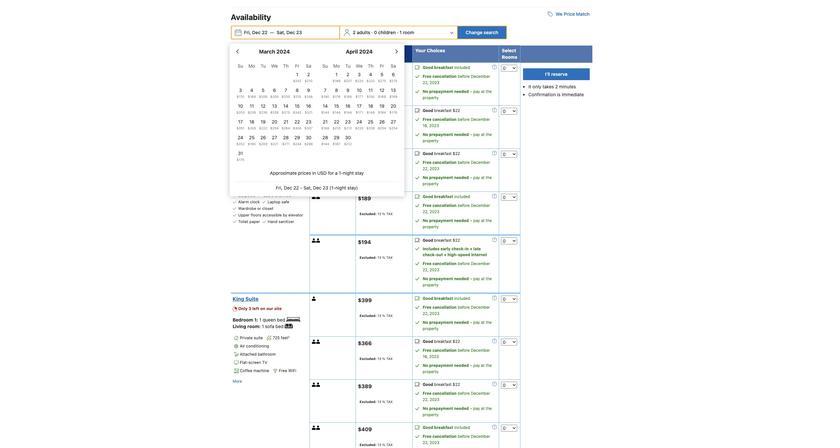 Task type: describe. For each thing, give the bounding box(es) containing it.
5 – pay at the property from the top
[[423, 276, 492, 288]]

15 $342
[[293, 103, 301, 114]]

change
[[466, 30, 482, 35]]

1 more details on meals and payment options image from the top
[[492, 65, 497, 69]]

tax for $159
[[386, 126, 393, 130]]

8 no prepayment needed from the top
[[423, 406, 469, 411]]

included for 6th more details on meals and payment options image from the top of the page
[[454, 425, 470, 430]]

0 vertical spatial room
[[234, 48, 247, 53]]

i'll reserve button
[[523, 68, 590, 80]]

3 free cancellation from the top
[[423, 160, 457, 165]]

late
[[473, 246, 481, 251]]

22, for third more details on meals and payment options image from the bottom of the page
[[423, 311, 429, 316]]

28 $211
[[282, 135, 290, 146]]

$213
[[344, 126, 352, 130]]

december for more details on meals and payment options icon related to $389
[[471, 391, 490, 396]]

cancellation for 1st more details on meals and payment options image from the top
[[432, 74, 457, 79]]

22 $210
[[333, 119, 340, 130]]

3 more details on meals and payment options image from the top
[[492, 151, 497, 155]]

excluded: for $179
[[360, 83, 376, 87]]

adults
[[357, 30, 370, 35]]

december for $189 more details on meals and payment options icon
[[471, 203, 490, 208]]

2 for 2 adults · 0 children · 1 room
[[353, 30, 356, 35]]

1 no prepayment needed from the top
[[423, 89, 469, 94]]

needed for third more details on meals and payment options image from the bottom of the page
[[454, 320, 469, 325]]

paper
[[249, 219, 260, 224]]

tu for march
[[261, 63, 266, 69]]

select rooms
[[502, 48, 517, 60]]

4 April 2024 checkbox
[[365, 71, 376, 86]]

$144 for 16
[[344, 110, 352, 114]]

1 vertical spatial clock
[[250, 199, 260, 204]]

attached for 356
[[240, 105, 257, 110]]

3 $170
[[237, 87, 244, 99]]

23 inside 23 $307
[[306, 119, 311, 125]]

2 more details on meals and payment options image from the top
[[492, 108, 497, 112]]

$202
[[236, 142, 245, 146]]

15 for 15 $342
[[295, 103, 300, 109]]

excluded: 13 % tax for $194
[[360, 256, 393, 260]]

property for fourth more details on meals and payment options image from the bottom
[[423, 181, 439, 186]]

22 left — at the left top of page
[[262, 30, 267, 35]]

room inside king room link
[[245, 65, 260, 71]]

1 before december 22, 2023 from the top
[[423, 74, 490, 85]]

27 $221
[[271, 135, 278, 146]]

2023 for 5th more details on meals and payment options image from the top
[[429, 354, 439, 359]]

we price match
[[556, 11, 590, 17]]

0 vertical spatial check-
[[452, 246, 465, 251]]

channels
[[275, 193, 291, 198]]

we inside dropdown button
[[556, 11, 563, 17]]

on
[[260, 306, 265, 311]]

12 $169
[[378, 87, 386, 99]]

no for 5th more details on meals and payment options image from the top
[[423, 363, 428, 368]]

20 April 2024 checkbox
[[388, 103, 399, 117]]

7 free cancellation from the top
[[423, 348, 457, 353]]

3 no prepayment needed from the top
[[423, 175, 469, 180]]

1 free cancellation from the top
[[423, 74, 457, 79]]

at for 5th more details on meals and payment options image from the top
[[481, 363, 485, 368]]

17 for 17 $261
[[238, 119, 243, 125]]

$222
[[259, 126, 267, 130]]

21 for 21 $168
[[323, 119, 328, 125]]

tax for $179
[[386, 83, 393, 87]]

$220 for 3
[[355, 79, 363, 83]]

18, for $159
[[423, 123, 428, 128]]

5 prepayment from the top
[[429, 276, 453, 281]]

$178
[[333, 95, 340, 99]]

choices
[[427, 48, 445, 53]]

$159
[[358, 109, 371, 115]]

17 March 2024 checkbox
[[235, 119, 246, 133]]

4 – pay at the property from the top
[[423, 218, 492, 229]]

2023 for 1st more details on meals and payment options image from the top
[[430, 80, 439, 85]]

$209 for 25
[[366, 126, 375, 130]]

4 before december 22, 2023 from the top
[[423, 261, 490, 272]]

5 April 2024 checkbox
[[376, 71, 388, 86]]

coffee for 725
[[240, 368, 252, 373]]

12 March 2024 checkbox
[[257, 103, 269, 117]]

king for king suite
[[233, 296, 244, 302]]

6 $200
[[270, 87, 279, 99]]

$188
[[333, 79, 341, 83]]

sanitizer
[[279, 219, 294, 224]]

fr for march 2024
[[295, 63, 299, 69]]

approximate
[[270, 170, 297, 176]]

27 for 27 $254
[[391, 119, 396, 125]]

only 3 left on our site
[[238, 306, 282, 311]]

9 for 9 $185
[[347, 87, 349, 93]]

23 inside 23 $213
[[345, 119, 351, 125]]

desk
[[238, 153, 247, 158]]

14 March 2024 checkbox
[[280, 103, 292, 117]]

6 before december 22, 2023 from the top
[[423, 391, 490, 402]]

today's price
[[369, 48, 400, 53]]

2 $207
[[344, 72, 352, 83]]

december for fourth more details on meals and payment options image from the bottom
[[471, 160, 490, 165]]

0 horizontal spatial check-
[[423, 252, 436, 257]]

1 prepayment from the top
[[429, 89, 453, 94]]

room(s)
[[268, 173, 283, 178]]

$220 for 24
[[355, 126, 363, 130]]

22 inside the 22 $210
[[334, 119, 339, 125]]

2 – pay at the property from the top
[[423, 132, 492, 143]]

28 April 2024 checkbox
[[320, 134, 331, 149]]

0 horizontal spatial room
[[243, 88, 252, 93]]

2 prepayment from the top
[[429, 132, 453, 137]]

7 $205
[[282, 87, 290, 99]]

included for third more details on meals and payment options image from the bottom of the page
[[454, 296, 470, 301]]

1 horizontal spatial clock
[[282, 186, 292, 191]]

3 excluded: from the top
[[360, 169, 376, 173]]

su for april
[[322, 63, 328, 69]]

2 before december 22, 2023 from the top
[[423, 160, 490, 171]]

excluded: for $409
[[360, 443, 376, 447]]

rooms
[[502, 54, 517, 60]]

1 inside dropdown button
[[400, 30, 402, 35]]

$254 for 27
[[389, 126, 398, 130]]

immediate
[[562, 92, 584, 97]]

8 cancellation from the top
[[432, 391, 457, 396]]

excluded: 13 % tax for $409
[[360, 443, 393, 447]]

5 for 5 $206
[[262, 87, 265, 93]]

dec left — at the left top of page
[[252, 30, 261, 35]]

at for fourth more details on meals and payment options image from the bottom
[[481, 175, 485, 180]]

27 for 27 $221
[[272, 135, 277, 140]]

1 breakfast from the top
[[434, 65, 453, 70]]

we for march 2024
[[271, 63, 278, 69]]

good breakfast $22 for $159
[[423, 108, 460, 113]]

8 prepayment from the top
[[429, 406, 453, 411]]

more
[[233, 379, 242, 384]]

2 $22 from the top
[[453, 151, 460, 156]]

wardrobe
[[238, 206, 256, 211]]

in inside includes early check-in + late check-out + high-speed internet
[[465, 246, 469, 251]]

0 horizontal spatial +
[[444, 252, 447, 257]]

5 december from the top
[[471, 261, 490, 266]]

grid for april
[[320, 59, 399, 149]]

excluded: 13 % tax for $159
[[360, 126, 393, 130]]

(1-
[[330, 185, 335, 191]]

5 free cancellation from the top
[[423, 261, 457, 266]]

0
[[374, 30, 377, 35]]

23 left (1-
[[323, 185, 328, 191]]

29 April 2024 checkbox
[[331, 134, 342, 149]]

5 pay from the top
[[473, 276, 480, 281]]

1 – pay at the property from the top
[[423, 89, 492, 100]]

1-
[[339, 170, 343, 176]]

3 breakfast from the top
[[434, 151, 452, 156]]

23 right — at the left top of page
[[296, 30, 302, 35]]

property for 1st more details on meals and payment options image from the top
[[423, 95, 439, 100]]

breakfast for $159
[[434, 108, 452, 113]]

cable channels
[[263, 193, 291, 198]]

suite
[[245, 296, 259, 302]]

tv for 356
[[262, 113, 267, 118]]

$236
[[259, 110, 267, 114]]

$264
[[282, 126, 290, 130]]

1 · from the left
[[371, 30, 373, 35]]

ipod dock
[[285, 180, 303, 185]]

excluded: for $389
[[360, 400, 376, 404]]

2 free cancellation from the top
[[423, 117, 457, 122]]

26 for 26 $254
[[379, 119, 385, 125]]

24 for 24 $220
[[357, 119, 362, 125]]

stay)
[[347, 185, 358, 191]]

17 April 2024 checkbox
[[354, 103, 365, 117]]

8 for 8 $210
[[296, 87, 299, 93]]

19 $222
[[259, 119, 267, 130]]

$170
[[237, 95, 244, 99]]

10 for 10 $177
[[357, 87, 362, 93]]

$190 for 25
[[248, 142, 256, 146]]

excluded: 13 % tax for $366
[[360, 357, 393, 361]]

26 April 2024 checkbox
[[376, 119, 388, 133]]

3 – pay at the property from the top
[[423, 175, 492, 186]]

2 no prepayment needed from the top
[[423, 132, 469, 137]]

breakfast for $409
[[434, 425, 453, 430]]

before for 1st more details on meals and payment options image from the top
[[458, 74, 470, 79]]

linens
[[238, 147, 250, 152]]

pay for more details on meals and payment options icon related to $389
[[473, 406, 480, 411]]

speed
[[458, 252, 470, 257]]

5 property from the top
[[423, 283, 439, 288]]

5 before december 22, 2023 from the top
[[423, 305, 490, 316]]

coffee for 356
[[240, 121, 252, 126]]

needed for 1st more details on meals and payment options image from the top
[[454, 89, 469, 94]]

good breakfast $22 for $194
[[423, 238, 460, 243]]

29 March 2024 checkbox
[[292, 134, 303, 149]]

8 – pay at the property from the top
[[423, 406, 492, 417]]

safe
[[271, 134, 279, 139]]

6 for 6 $275
[[392, 72, 395, 77]]

your
[[415, 48, 426, 53]]

31 March 2024 checkbox
[[235, 150, 246, 165]]

18 April 2024 checkbox
[[365, 103, 376, 117]]

internet
[[471, 252, 487, 257]]

1 for 1 $242
[[296, 72, 298, 77]]

$179 inside 20 april 2024 checkbox
[[390, 110, 397, 114]]

excluded: 13 % tax for $189
[[360, 212, 393, 216]]

5 before from the top
[[458, 261, 470, 266]]

change search
[[466, 30, 498, 35]]

1 vertical spatial night
[[335, 185, 346, 191]]

5 needed from the top
[[454, 276, 469, 281]]

dec right — at the left top of page
[[287, 30, 295, 35]]

closet
[[262, 206, 273, 211]]

sat, for —
[[277, 30, 285, 35]]

25 $209
[[366, 119, 375, 130]]

before for 5th more details on meals and payment options image from the top
[[458, 348, 470, 353]]

7 March 2024 checkbox
[[280, 87, 292, 102]]

$169 for 12
[[378, 95, 386, 99]]

hand sanitizer
[[268, 219, 294, 224]]

5 for 5 $275
[[381, 72, 383, 77]]

fri, dec 22 — sat, dec 23
[[244, 30, 302, 35]]

high-
[[448, 252, 458, 257]]

$169 for 13
[[389, 95, 397, 99]]

2 good breakfast $22 from the top
[[423, 151, 460, 156]]

21 March 2024 checkbox
[[280, 119, 292, 133]]

today's
[[369, 48, 387, 53]]

25 April 2024 checkbox
[[365, 119, 376, 133]]

$275 for 6
[[389, 79, 397, 83]]

at for third more details on meals and payment options image from the bottom of the page
[[481, 320, 485, 325]]

before december 18, 2023 for $366
[[423, 348, 490, 359]]

14 for 14 $275
[[283, 103, 288, 109]]

356 feet²
[[262, 88, 279, 93]]

free wifi for 356 feet²
[[279, 121, 296, 126]]

dec down "approximate prices in usd for a 1-night stay"
[[313, 185, 321, 191]]

good for $409
[[423, 425, 433, 430]]

6 prepayment from the top
[[429, 320, 453, 325]]

30 March 2024 checkbox
[[303, 134, 314, 149]]

7 – pay at the property from the top
[[423, 363, 492, 374]]

5 cancellation from the top
[[432, 261, 457, 266]]

21 $264
[[282, 119, 290, 130]]

1 room
[[240, 88, 252, 93]]

$189
[[358, 195, 371, 201]]

4 22, from the top
[[423, 267, 429, 272]]

5 no from the top
[[423, 276, 428, 281]]

$200
[[270, 95, 279, 99]]

7 prepayment from the top
[[429, 363, 453, 368]]

5 more details on meals and payment options image from the top
[[492, 339, 497, 343]]

$256
[[304, 95, 313, 99]]

19 March 2024 checkbox
[[257, 119, 269, 133]]

28 $144
[[321, 135, 329, 146]]

6 – pay at the property from the top
[[423, 320, 492, 331]]

0 vertical spatial in
[[312, 170, 316, 176]]

11 April 2024 checkbox
[[365, 87, 376, 102]]

21 April 2024 checkbox
[[320, 119, 331, 133]]

8 $210
[[293, 87, 301, 99]]

13 inside 13 $258
[[272, 103, 277, 109]]

5 – from the top
[[470, 276, 472, 281]]

dock
[[294, 180, 303, 185]]

8 March 2024 checkbox
[[292, 87, 303, 102]]

$244
[[293, 142, 301, 146]]

6 no prepayment needed from the top
[[423, 320, 469, 325]]

of
[[332, 48, 337, 53]]

toilet paper
[[238, 219, 260, 224]]

4 March 2024 checkbox
[[246, 87, 257, 102]]

15 April 2024 checkbox
[[331, 103, 342, 117]]

bathtub or shower
[[238, 140, 272, 145]]

sofa
[[265, 324, 274, 329]]

6 more details on meals and payment options image from the top
[[492, 425, 497, 429]]

3 prepayment from the top
[[429, 175, 453, 180]]

$22 for $389
[[453, 382, 460, 387]]

16 April 2024 checkbox
[[342, 103, 354, 117]]

pay for third more details on meals and payment options image from the bottom of the page
[[473, 320, 480, 325]]

18 March 2024 checkbox
[[246, 119, 257, 133]]

bathtub
[[238, 140, 253, 145]]

$184
[[378, 110, 386, 114]]

13 April 2024 checkbox
[[388, 87, 399, 102]]

20 for 20 $179
[[391, 103, 396, 109]]

includes
[[423, 246, 440, 251]]

12 for 12 $169
[[380, 87, 384, 93]]

0 vertical spatial bed
[[288, 147, 295, 152]]

27 $254
[[389, 119, 398, 130]]

0 horizontal spatial $179
[[358, 66, 371, 72]]

our
[[266, 306, 273, 311]]

9 April 2024 checkbox
[[342, 87, 354, 102]]

4 free cancellation from the top
[[423, 203, 457, 208]]

good for $159
[[423, 108, 433, 113]]

1 good from the top
[[423, 65, 433, 70]]

20 $179
[[390, 103, 397, 114]]

living room:
[[233, 324, 262, 329]]

3 before december 22, 2023 from the top
[[423, 203, 490, 214]]

attached bathroom for 725 feet²
[[240, 352, 276, 357]]

$171
[[356, 110, 363, 114]]

1 for 1 $188
[[336, 72, 338, 77]]

service/alarm
[[256, 186, 281, 191]]

8 free cancellation from the top
[[423, 391, 457, 396]]

12 April 2024 checkbox
[[376, 87, 388, 102]]

31
[[238, 151, 243, 156]]

included for 1st more details on meals and payment options image from the top
[[454, 65, 470, 70]]

6 free cancellation from the top
[[423, 305, 457, 310]]

good breakfast included for $189 more details on meals and payment options icon
[[423, 194, 470, 199]]

6 for 6 $200
[[273, 87, 276, 93]]

$206 for 11
[[248, 110, 256, 114]]

24 for 24 $202
[[238, 135, 243, 140]]

breakfast for $366
[[434, 339, 452, 344]]



Task type: locate. For each thing, give the bounding box(es) containing it.
22 $306
[[293, 119, 301, 130]]

1 $188
[[333, 72, 341, 83]]

clock down ipod
[[282, 186, 292, 191]]

night
[[343, 170, 354, 176], [335, 185, 346, 191]]

2 tv from the top
[[262, 360, 267, 365]]

2 · from the left
[[397, 30, 398, 35]]

th up "4 $220"
[[368, 63, 373, 69]]

no
[[423, 89, 428, 94], [423, 132, 428, 137], [423, 175, 428, 180], [423, 218, 428, 223], [423, 276, 428, 281], [423, 320, 428, 325], [423, 363, 428, 368], [423, 406, 428, 411]]

0 vertical spatial 6
[[392, 72, 395, 77]]

4 excluded: 13 % tax from the top
[[360, 256, 393, 260]]

23 April 2024 checkbox
[[342, 119, 354, 133]]

4 prepayment from the top
[[429, 218, 453, 223]]

0 vertical spatial +
[[470, 246, 472, 251]]

22 inside 22 $306
[[295, 119, 300, 125]]

free wifi for 725 feet²
[[279, 368, 296, 373]]

needed for 5th more details on meals and payment options image from the top
[[454, 363, 469, 368]]

7 december from the top
[[471, 348, 490, 353]]

living
[[233, 324, 246, 329]]

$144 inside 16 april 2024 option
[[344, 110, 352, 114]]

7 excluded: from the top
[[360, 357, 376, 361]]

needed for more details on meals and payment options icon related to $389
[[454, 406, 469, 411]]

3 for 3 $220
[[358, 72, 361, 77]]

property for 5th more details on meals and payment options image from the top
[[423, 369, 439, 374]]

pay for 1st more details on meals and payment options image from the top
[[473, 89, 480, 94]]

1 left queen
[[259, 317, 261, 323]]

2 up $207
[[347, 72, 349, 77]]

0 horizontal spatial $190
[[248, 142, 256, 146]]

21 inside 21 $168
[[323, 119, 328, 125]]

2 king from the top
[[233, 296, 244, 302]]

0 vertical spatial 27
[[391, 119, 396, 125]]

air conditioning for 725 feet²
[[240, 344, 269, 349]]

grid
[[235, 59, 314, 165], [320, 59, 399, 149]]

27 inside the 27 $254
[[391, 119, 396, 125]]

29 up $244
[[294, 135, 300, 140]]

10 March 2024 checkbox
[[235, 103, 246, 117]]

4 $220
[[367, 72, 375, 83]]

or
[[254, 140, 258, 145], [257, 206, 261, 211]]

3 december from the top
[[471, 160, 490, 165]]

15 inside 15 $144
[[334, 103, 339, 109]]

4 $169
[[248, 87, 256, 99]]

4 inside "4 $169"
[[250, 87, 253, 93]]

0 horizontal spatial toilet
[[238, 219, 248, 224]]

2 sa from the left
[[391, 63, 396, 69]]

fr for april 2024
[[380, 63, 384, 69]]

occupancy image
[[312, 66, 316, 70], [312, 109, 316, 113], [316, 195, 320, 199], [312, 239, 316, 243], [312, 340, 316, 344], [316, 340, 320, 344], [316, 383, 320, 387]]

1 vertical spatial room
[[245, 65, 260, 71]]

excluded: for $194
[[360, 256, 376, 260]]

29 inside 29 $187
[[334, 135, 339, 140]]

27 inside 27 $221
[[272, 135, 277, 140]]

match
[[576, 11, 590, 17]]

1 vertical spatial $179
[[390, 110, 397, 114]]

$22 for $194
[[453, 238, 460, 243]]

at for second more details on meals and payment options image from the top
[[481, 132, 485, 137]]

4 no prepayment needed from the top
[[423, 218, 469, 223]]

cancellation for fourth more details on meals and payment options image from the bottom
[[432, 160, 457, 165]]

1 vertical spatial machine
[[253, 368, 269, 373]]

10 April 2024 checkbox
[[354, 87, 365, 102]]

6 March 2024 checkbox
[[269, 87, 280, 102]]

12 down 5 april 2024 'checkbox' at the top left of the page
[[380, 87, 384, 93]]

safe
[[281, 199, 289, 204]]

9 cancellation from the top
[[432, 434, 457, 439]]

1 horizontal spatial sat,
[[304, 185, 312, 191]]

before for more details on meals and payment options icon related to $389
[[458, 391, 470, 396]]

bathroom up $236
[[258, 105, 276, 110]]

12 $236
[[259, 103, 267, 114]]

1 vertical spatial 12
[[261, 103, 266, 109]]

18 up $149
[[368, 103, 373, 109]]

$179 right 2 $207
[[358, 66, 371, 72]]

price inside dropdown button
[[564, 11, 575, 17]]

$168
[[321, 126, 329, 130]]

king inside 'link'
[[233, 296, 244, 302]]

$205 right $200
[[282, 95, 290, 99]]

property for more details on meals and payment options icon related to $389
[[423, 412, 439, 417]]

1 king from the top
[[233, 65, 244, 71]]

2 attached bathroom from the top
[[240, 352, 276, 357]]

before for fourth more details on meals and payment options image from the bottom
[[458, 160, 470, 165]]

4 for 4 $169
[[250, 87, 253, 93]]

th for march 2024
[[283, 63, 289, 69]]

0 horizontal spatial sa
[[306, 63, 311, 69]]

bed for 1 sofa bed
[[275, 324, 284, 329]]

1 horizontal spatial 10
[[357, 87, 362, 93]]

0 vertical spatial 11
[[369, 87, 373, 93]]

5 % from the top
[[382, 314, 385, 318]]

% for $409
[[382, 443, 385, 447]]

$150
[[367, 95, 375, 99]]

8 – from the top
[[470, 406, 472, 411]]

5 right "4 $169"
[[262, 87, 265, 93]]

26 March 2024 checkbox
[[257, 134, 269, 149]]

3 inside 3 $220
[[358, 72, 361, 77]]

1 horizontal spatial 26
[[379, 119, 385, 125]]

$206 inside 11 march 2024 option
[[248, 110, 256, 114]]

24 March 2024 checkbox
[[235, 134, 246, 149]]

5 $275
[[378, 72, 386, 83]]

16 inside 16 $321
[[306, 103, 311, 109]]

0 vertical spatial screen
[[249, 113, 261, 118]]

1 horizontal spatial th
[[368, 63, 373, 69]]

$307
[[305, 126, 313, 130]]

4 more details on meals and payment options image from the top
[[492, 296, 497, 300]]

$275 inside 6 april 2024 option
[[389, 79, 397, 83]]

19 April 2024 checkbox
[[376, 103, 388, 117]]

$149
[[367, 110, 375, 114]]

2 inside it only takes 2 minutes confirmation is immediate
[[555, 84, 558, 89]]

$190 inside 7 april 2024 checkbox
[[321, 95, 329, 99]]

conditioning up 12 $236
[[246, 96, 269, 101]]

6 good from the top
[[423, 296, 433, 301]]

march
[[259, 49, 275, 55]]

$190 down free toiletries
[[248, 142, 256, 146]]

1 vertical spatial 11
[[250, 103, 254, 109]]

2 inside dropdown button
[[353, 30, 356, 35]]

– for third more details on meals and payment options image from the bottom of the page
[[470, 320, 472, 325]]

29 $187
[[333, 135, 340, 146]]

0 horizontal spatial 16
[[306, 103, 311, 109]]

2 vertical spatial $210
[[333, 126, 340, 130]]

0 vertical spatial 18,
[[423, 123, 428, 128]]

a
[[335, 170, 338, 176]]

5 excluded: from the top
[[360, 256, 376, 260]]

19 up $222 on the left of page
[[261, 119, 266, 125]]

tv for 725
[[262, 360, 267, 365]]

11 up the $150
[[369, 87, 373, 93]]

23 March 2024 checkbox
[[303, 119, 314, 133]]

april
[[346, 49, 358, 55]]

12 inside 12 $236
[[261, 103, 266, 109]]

early
[[441, 246, 451, 251]]

air conditioning
[[240, 96, 269, 101], [240, 344, 269, 349]]

0 horizontal spatial 5
[[262, 87, 265, 93]]

2 air from the top
[[240, 344, 245, 349]]

–
[[470, 89, 472, 94], [470, 132, 472, 137], [470, 175, 472, 180], [470, 218, 472, 223], [470, 276, 472, 281], [470, 320, 472, 325], [470, 363, 472, 368], [470, 406, 472, 411]]

fri, dec 22 - sat, dec 23 (1-night stay)
[[276, 185, 358, 191]]

7 no from the top
[[423, 363, 428, 368]]

14 inside the '14 $275'
[[283, 103, 288, 109]]

6 inside 6 $200
[[273, 87, 276, 93]]

left
[[252, 306, 259, 311]]

22 left -
[[293, 185, 299, 191]]

bed up couch 'icon'
[[277, 317, 285, 323]]

coffee machine for 725 feet²
[[240, 368, 269, 373]]

fri, down the availability
[[244, 30, 251, 35]]

$144 inside 28 april 2024 checkbox
[[321, 142, 329, 146]]

28 inside 28 $211
[[283, 135, 289, 140]]

1 horizontal spatial $179
[[390, 110, 397, 114]]

no for $189 more details on meals and payment options icon
[[423, 218, 428, 223]]

su down room type
[[238, 63, 243, 69]]

pay for $189 more details on meals and payment options icon
[[473, 218, 480, 223]]

1 horizontal spatial fri,
[[276, 185, 283, 191]]

1 horizontal spatial su
[[322, 63, 328, 69]]

couch image
[[285, 324, 293, 328]]

4 cancellation from the top
[[432, 203, 457, 208]]

2 inside 2 $207
[[347, 72, 349, 77]]

11 March 2024 checkbox
[[246, 103, 257, 117]]

8 tax from the top
[[386, 443, 393, 447]]

$275 right 5 april 2024 'checkbox' at the top left of the page
[[389, 79, 397, 83]]

sat, right — at the left top of page
[[277, 30, 285, 35]]

6 22, from the top
[[423, 397, 429, 402]]

1 for 1 room
[[240, 88, 242, 93]]

king down room type
[[233, 65, 244, 71]]

14 down 7 march 2024 checkbox
[[283, 103, 288, 109]]

2 – from the top
[[470, 132, 472, 137]]

room:
[[247, 324, 261, 329]]

2 more details on meals and payment options image from the top
[[492, 238, 497, 242]]

1 inside 1 $188
[[336, 72, 338, 77]]

6 breakfast from the top
[[434, 296, 453, 301]]

24 up $202
[[238, 135, 243, 140]]

10 $177
[[356, 87, 363, 99]]

room down type
[[245, 65, 260, 71]]

22, for 6th more details on meals and payment options image from the top of the page
[[423, 440, 429, 445]]

2 pay from the top
[[473, 132, 480, 137]]

$169 inside 12 april 2024 checkbox
[[378, 95, 386, 99]]

6 property from the top
[[423, 326, 439, 331]]

3 $254 from the left
[[389, 126, 398, 130]]

3 April 2024 checkbox
[[354, 71, 365, 86]]

bathroom for 725
[[258, 352, 276, 357]]

good for $389
[[423, 382, 433, 387]]

alarm clock
[[238, 199, 260, 204]]

2 december from the top
[[471, 117, 490, 122]]

$205 for 7
[[282, 95, 290, 99]]

wardrobe or closet
[[238, 206, 273, 211]]

0 vertical spatial $209
[[366, 126, 375, 130]]

flat- for 725
[[240, 360, 249, 365]]

4 excluded: from the top
[[360, 212, 376, 216]]

$205 inside 7 march 2024 checkbox
[[282, 95, 290, 99]]

8 inside 8 $210
[[296, 87, 299, 93]]

1 flat-screen tv from the top
[[240, 113, 267, 118]]

+ left late
[[470, 246, 472, 251]]

4 inside "4 $220"
[[369, 72, 372, 77]]

19 inside 19 $222
[[261, 119, 266, 125]]

elevator
[[288, 212, 303, 217]]

10 up $177
[[357, 87, 362, 93]]

2 inside 2 $210
[[307, 72, 310, 77]]

0 vertical spatial 10
[[357, 87, 362, 93]]

24 inside 24 $220
[[357, 119, 362, 125]]

1 vertical spatial feet²
[[281, 336, 290, 340]]

excluded: 13 % tax for $179
[[360, 83, 393, 87]]

7 % from the top
[[382, 400, 385, 404]]

night left stay on the left top
[[343, 170, 354, 176]]

feet² up $200
[[271, 88, 279, 93]]

16 inside 16 $144
[[345, 103, 350, 109]]

24 April 2024 checkbox
[[354, 119, 365, 133]]

2 excluded: from the top
[[360, 126, 376, 130]]

7 $190
[[321, 87, 329, 99]]

tv down suite
[[262, 360, 267, 365]]

air down private
[[240, 344, 245, 349]]

tu up 2 $207
[[345, 63, 351, 69]]

1 $169 from the left
[[248, 95, 256, 99]]

0 horizontal spatial $254
[[270, 126, 279, 130]]

7 tax from the top
[[386, 400, 393, 404]]

29 inside '29 $244'
[[294, 135, 300, 140]]

1 2024 from the left
[[276, 49, 290, 55]]

1 vertical spatial 25
[[249, 135, 255, 140]]

2 April 2024 checkbox
[[342, 71, 354, 86]]

4 at from the top
[[481, 218, 485, 223]]

2 for 2 $207
[[347, 72, 349, 77]]

9 inside 9 $185
[[347, 87, 349, 93]]

19 inside 19 $184
[[380, 103, 384, 109]]

in up speed
[[465, 246, 469, 251]]

before december 18, 2023 for $159
[[423, 117, 490, 128]]

18 inside 18 $205
[[249, 119, 254, 125]]

good breakfast included for 6th more details on meals and payment options image from the top of the page
[[423, 425, 470, 430]]

takes
[[543, 84, 554, 89]]

1 tax from the top
[[386, 83, 393, 87]]

30 inside 30 $212
[[345, 135, 351, 140]]

19 up $184
[[380, 103, 384, 109]]

before
[[458, 74, 470, 79], [458, 117, 470, 122], [458, 160, 470, 165], [458, 203, 470, 208], [458, 261, 470, 266], [458, 305, 470, 310], [458, 348, 470, 353], [458, 391, 470, 396], [458, 434, 470, 439]]

good for $189
[[423, 194, 433, 199]]

7 breakfast from the top
[[434, 339, 452, 344]]

good breakfast included for third more details on meals and payment options image from the bottom of the page
[[423, 296, 470, 301]]

only
[[238, 306, 248, 311]]

2 th from the left
[[368, 63, 373, 69]]

2 horizontal spatial we
[[556, 11, 563, 17]]

1 horizontal spatial $169
[[378, 95, 386, 99]]

0 horizontal spatial 2024
[[276, 49, 290, 55]]

attached for 725
[[240, 352, 257, 357]]

$169 inside 13 april 2024 option
[[389, 95, 397, 99]]

air for 725 feet²
[[240, 344, 245, 349]]

$169 for 4
[[248, 95, 256, 99]]

2 wifi from the top
[[288, 368, 296, 373]]

% for $159
[[382, 126, 385, 130]]

1 vertical spatial before december 18, 2023
[[423, 348, 490, 359]]

10 inside 10 $203
[[238, 103, 243, 109]]

5 no prepayment needed from the top
[[423, 276, 469, 281]]

16 down $185
[[345, 103, 350, 109]]

0 horizontal spatial 11
[[250, 103, 254, 109]]

at
[[481, 89, 485, 94], [481, 132, 485, 137], [481, 175, 485, 180], [481, 218, 485, 223], [481, 276, 485, 281], [481, 320, 485, 325], [481, 363, 485, 368], [481, 406, 485, 411]]

king suite link
[[233, 296, 306, 302]]

2 flat-screen tv from the top
[[240, 360, 267, 365]]

$220 inside 4 april 2024 checkbox
[[367, 79, 375, 83]]

22 April 2024 checkbox
[[331, 119, 342, 133]]

coffee up more
[[240, 368, 252, 373]]

in
[[312, 170, 316, 176], [465, 246, 469, 251]]

2 adults · 0 children · 1 room
[[353, 30, 414, 35]]

0 vertical spatial air conditioning
[[240, 96, 269, 101]]

1 – from the top
[[470, 89, 472, 94]]

1 for 1 queen bed
[[259, 317, 261, 323]]

room inside dropdown button
[[403, 30, 414, 35]]

23
[[296, 30, 302, 35], [306, 119, 311, 125], [345, 119, 351, 125], [323, 185, 328, 191]]

1 $242
[[293, 72, 301, 83]]

13 $258
[[270, 103, 279, 114]]

26 $254
[[378, 119, 386, 130]]

2 14 from the left
[[323, 103, 328, 109]]

6 April 2024 checkbox
[[388, 71, 399, 86]]

$275 inside the 14 march 2024 checkbox
[[282, 110, 290, 114]]

2 fr from the left
[[380, 63, 384, 69]]

1 vertical spatial attached
[[240, 352, 257, 357]]

0 vertical spatial $190
[[321, 95, 329, 99]]

$220
[[355, 79, 363, 83], [367, 79, 375, 83], [355, 126, 363, 130]]

0 vertical spatial night
[[343, 170, 354, 176]]

$210 inside the 8 march 2024 option
[[293, 95, 301, 99]]

$210 inside the 2 march 2024 option
[[305, 79, 313, 83]]

$190 inside 25 march 2024 checkbox
[[248, 142, 256, 146]]

13 for $179
[[377, 83, 381, 87]]

7 April 2024 checkbox
[[320, 87, 331, 102]]

occupancy image
[[312, 195, 316, 199], [316, 239, 320, 243], [312, 297, 316, 301], [312, 383, 316, 387], [312, 426, 316, 430], [316, 426, 320, 430]]

stay
[[355, 170, 364, 176]]

$209 for 26
[[259, 142, 267, 146]]

29 up the $187
[[334, 135, 339, 140]]

5 excluded: 13 % tax from the top
[[360, 314, 393, 318]]

17 inside 17 $171
[[357, 103, 362, 109]]

26 inside 26 $209
[[260, 135, 266, 140]]

more details on meals and payment options image
[[492, 65, 497, 69], [492, 108, 497, 112], [492, 151, 497, 155], [492, 296, 497, 300], [492, 339, 497, 343], [492, 425, 497, 429]]

fri,
[[244, 30, 251, 35], [276, 185, 283, 191]]

3 for 3 $170
[[239, 87, 242, 93]]

0 vertical spatial clock
[[282, 186, 292, 191]]

9 March 2024 checkbox
[[303, 87, 314, 102]]

1 vertical spatial or
[[257, 206, 261, 211]]

we left match
[[556, 11, 563, 17]]

1 su from the left
[[238, 63, 243, 69]]

0 horizontal spatial grid
[[235, 59, 314, 165]]

21 inside 21 $264
[[283, 119, 288, 125]]

21 $168
[[321, 119, 329, 130]]

$254 inside the 20 march 2024 checkbox
[[270, 126, 279, 130]]

screen for 356 feet²
[[249, 113, 261, 118]]

11 inside 11 $206
[[250, 103, 254, 109]]

2023 for 6th more details on meals and payment options image from the top of the page
[[430, 440, 439, 445]]

11 $150
[[367, 87, 375, 99]]

12 for 12 $236
[[261, 103, 266, 109]]

30 April 2024 checkbox
[[342, 134, 354, 149]]

attached up '$203'
[[240, 105, 257, 110]]

$190 for 7
[[321, 95, 329, 99]]

0 horizontal spatial 7
[[285, 87, 287, 93]]

1 horizontal spatial 3
[[249, 306, 251, 311]]

$144 inside 14 april 2024 checkbox
[[321, 110, 329, 114]]

0 horizontal spatial mo
[[248, 63, 255, 69]]

5 inside 5 $206
[[262, 87, 265, 93]]

1 left sofa
[[262, 324, 264, 329]]

1 wifi from the top
[[288, 121, 296, 126]]

$144 for 28
[[321, 142, 329, 146]]

0 horizontal spatial su
[[238, 63, 243, 69]]

1 horizontal spatial feet²
[[281, 336, 290, 340]]

change search button
[[458, 26, 506, 39]]

suite
[[254, 336, 263, 340]]

$220 right $207
[[355, 79, 363, 83]]

0 horizontal spatial $210
[[293, 95, 301, 99]]

13 for $159
[[377, 126, 381, 130]]

coffee machine up $222 on the left of page
[[240, 121, 269, 126]]

14 down 7 april 2024 checkbox
[[323, 103, 328, 109]]

% for $194
[[382, 256, 385, 260]]

2 bathroom from the top
[[258, 352, 276, 357]]

30 $298
[[304, 135, 313, 146]]

or for bathtub
[[254, 140, 258, 145]]

11 inside 11 $150
[[369, 87, 373, 93]]

– for fourth more details on meals and payment options image from the bottom
[[470, 175, 472, 180]]

3 good from the top
[[423, 151, 433, 156]]

0 horizontal spatial tu
[[261, 63, 266, 69]]

1 horizontal spatial price
[[564, 11, 575, 17]]

0 horizontal spatial fr
[[295, 63, 299, 69]]

7 before december 22, 2023 from the top
[[423, 434, 490, 445]]

16 March 2024 checkbox
[[303, 103, 314, 117]]

1 horizontal spatial $205
[[282, 95, 290, 99]]

13 $169
[[389, 87, 397, 99]]

10
[[357, 87, 362, 93], [238, 103, 243, 109]]

1 vertical spatial air
[[240, 344, 245, 349]]

2024 right april at the left top of the page
[[359, 49, 373, 55]]

5 tax from the top
[[386, 314, 393, 318]]

26 $209
[[259, 135, 267, 146]]

1 no from the top
[[423, 89, 428, 94]]

$210 inside 22 april 2024 option
[[333, 126, 340, 130]]

more details on meals and payment options image for $194
[[492, 238, 497, 242]]

16
[[306, 103, 311, 109], [345, 103, 350, 109]]

$169 inside 4 march 2024 checkbox
[[248, 95, 256, 99]]

sat, right -
[[304, 185, 312, 191]]

· right children
[[397, 30, 398, 35]]

$144 left $171
[[344, 110, 352, 114]]

0 vertical spatial 12
[[380, 87, 384, 93]]

26
[[379, 119, 385, 125], [260, 135, 266, 140]]

excluded: 13 % tax down $189
[[360, 212, 393, 216]]

27 April 2024 checkbox
[[388, 119, 399, 133]]

$220 inside 3 april 2024 checkbox
[[355, 79, 363, 83]]

sa up 6 $275
[[391, 63, 396, 69]]

2024 right march
[[276, 49, 290, 55]]

1 excluded: from the top
[[360, 83, 376, 87]]

0 vertical spatial 25
[[368, 119, 373, 125]]

1 vertical spatial 6
[[273, 87, 276, 93]]

breakfast for $189
[[434, 194, 453, 199]]

$169 right the $150
[[378, 95, 386, 99]]

th
[[283, 63, 289, 69], [368, 63, 373, 69]]

good breakfast $22 for $366
[[423, 339, 460, 344]]

7 no prepayment needed from the top
[[423, 363, 469, 368]]

25 inside 25 $190
[[249, 135, 255, 140]]

1 flat- from the top
[[240, 113, 249, 118]]

sat,
[[277, 30, 285, 35], [304, 185, 312, 191]]

29 $244
[[293, 135, 301, 146]]

21 up $168
[[323, 119, 328, 125]]

4 right 3 $170 on the left of the page
[[250, 87, 253, 93]]

5 good breakfast $22 from the top
[[423, 382, 460, 387]]

20 March 2024 checkbox
[[269, 119, 280, 133]]

20 for 20 $254
[[272, 119, 277, 125]]

0 vertical spatial $205
[[282, 95, 290, 99]]

1 inside 1 $242
[[296, 72, 298, 77]]

26 inside the 26 $254
[[379, 119, 385, 125]]

excluded: 13 % tax down $149
[[360, 126, 393, 130]]

0 vertical spatial tv
[[262, 113, 267, 118]]

dec down ipod
[[284, 185, 292, 191]]

6 cancellation from the top
[[432, 305, 457, 310]]

bed down $244
[[288, 147, 295, 152]]

fr up 1 $242
[[295, 63, 299, 69]]

16 $144
[[344, 103, 352, 114]]

2 left adults
[[353, 30, 356, 35]]

+ right out
[[444, 252, 447, 257]]

sat, for -
[[304, 185, 312, 191]]

0 vertical spatial king
[[233, 65, 244, 71]]

sa for march 2024
[[306, 63, 311, 69]]

fri, up cable channels
[[276, 185, 283, 191]]

near
[[272, 147, 280, 152]]

1 vertical spatial toilet
[[238, 219, 248, 224]]

1 machine from the top
[[253, 121, 269, 126]]

0 vertical spatial air
[[240, 96, 245, 101]]

9 inside 9 $256
[[307, 87, 310, 93]]

1 horizontal spatial $206
[[259, 95, 267, 99]]

room left type
[[234, 48, 247, 53]]

17 up the $261
[[238, 119, 243, 125]]

1 horizontal spatial 11
[[369, 87, 373, 93]]

needed for second more details on meals and payment options image from the top
[[454, 132, 469, 137]]

10 up '$203'
[[238, 103, 243, 109]]

2 vertical spatial bed
[[275, 324, 284, 329]]

22, for $189 more details on meals and payment options icon
[[423, 209, 429, 214]]

4 property from the top
[[423, 224, 439, 229]]

3 $22 from the top
[[453, 238, 460, 243]]

$179
[[358, 66, 371, 72], [390, 110, 397, 114]]

5 March 2024 checkbox
[[257, 87, 269, 102]]

$209 left 26 april 2024 option
[[366, 126, 375, 130]]

$389
[[358, 383, 372, 389]]

$275 inside 5 april 2024 'checkbox'
[[378, 79, 386, 83]]

1 vertical spatial in
[[465, 246, 469, 251]]

1 horizontal spatial 19
[[380, 103, 384, 109]]

clock up wardrobe or closet
[[250, 199, 260, 204]]

5 $22 from the top
[[453, 382, 460, 387]]

8 inside 8 $178
[[335, 87, 338, 93]]

12 inside 12 $169
[[380, 87, 384, 93]]

23 up $307
[[306, 119, 311, 125]]

sa
[[306, 63, 311, 69], [391, 63, 396, 69]]

before for third more details on meals and payment options image from the bottom of the page
[[458, 305, 470, 310]]

7 for 7 $205
[[285, 87, 287, 93]]

2 horizontal spatial $275
[[389, 79, 397, 83]]

flat-screen tv up 18 $205
[[240, 113, 267, 118]]

1 14 from the left
[[283, 103, 288, 109]]

5 at from the top
[[481, 276, 485, 281]]

0 vertical spatial 17
[[357, 103, 362, 109]]

0 horizontal spatial $205
[[248, 126, 256, 130]]

tax for $194
[[386, 256, 393, 260]]

laptop
[[268, 199, 280, 204]]

fri, for fri, dec 22 - sat, dec 23 (1-night stay)
[[276, 185, 283, 191]]

$220 right 3 april 2024 checkbox
[[367, 79, 375, 83]]

0 vertical spatial 18
[[368, 103, 373, 109]]

13 March 2024 checkbox
[[269, 103, 280, 117]]

1 vertical spatial flat-screen tv
[[240, 360, 267, 365]]

27 up $221 on the left top of page
[[272, 135, 277, 140]]

mo up 1 $188
[[333, 63, 340, 69]]

$298
[[304, 142, 313, 146]]

1 vertical spatial $209
[[259, 142, 267, 146]]

1 tv from the top
[[262, 113, 267, 118]]

3 cancellation from the top
[[432, 160, 457, 165]]

20 inside 20 $254
[[272, 119, 277, 125]]

1 vertical spatial flat-
[[240, 360, 249, 365]]

1 horizontal spatial grid
[[320, 59, 399, 149]]

4 % from the top
[[382, 256, 385, 260]]

2 mo from the left
[[333, 63, 340, 69]]

attached bathroom down suite
[[240, 352, 276, 357]]

1 $254 from the left
[[270, 126, 279, 130]]

more details on meals and payment options image
[[492, 194, 497, 198], [492, 238, 497, 242], [492, 382, 497, 386]]

24 $202
[[236, 135, 245, 146]]

king room
[[233, 65, 260, 71]]

7 for 7 $190
[[324, 87, 327, 93]]

$210 left $213
[[333, 126, 340, 130]]

14 inside 14 $144
[[323, 103, 328, 109]]

sa up 2 $210 on the top left of page
[[306, 63, 311, 69]]

attached bathroom up $236
[[240, 105, 276, 110]]

$206 for 5
[[259, 95, 267, 99]]

0 horizontal spatial $206
[[248, 110, 256, 114]]

bed down 1 queen bed
[[275, 324, 284, 329]]

1 horizontal spatial 29
[[334, 135, 339, 140]]

0 horizontal spatial price
[[388, 48, 400, 53]]

3 pay from the top
[[473, 175, 480, 180]]

tv up 19 $222
[[262, 113, 267, 118]]

2023 for second more details on meals and payment options image from the top
[[429, 123, 439, 128]]

search
[[484, 30, 498, 35]]

7 at from the top
[[481, 363, 485, 368]]

1 horizontal spatial 27
[[391, 119, 396, 125]]

20 inside 20 $179
[[391, 103, 396, 109]]

10 for 10 $203
[[238, 103, 243, 109]]

1 december from the top
[[471, 74, 490, 79]]

flat- up 17 $261
[[240, 113, 249, 118]]

1 horizontal spatial 5
[[381, 72, 383, 77]]

1 needed from the top
[[454, 89, 469, 94]]

3 March 2024 checkbox
[[235, 87, 246, 102]]

toilet up towels
[[287, 134, 297, 139]]

1 18, from the top
[[423, 123, 428, 128]]

1 horizontal spatial mo
[[333, 63, 340, 69]]

8 down the $242
[[296, 87, 299, 93]]

9 good from the top
[[423, 425, 433, 430]]

conditioning for 356
[[246, 96, 269, 101]]

$254 right 25 april 2024 option
[[378, 126, 386, 130]]

2 March 2024 checkbox
[[303, 71, 314, 86]]

for
[[328, 170, 334, 176]]

25 inside 25 $209
[[368, 119, 373, 125]]

$254 inside 27 april 2024 option
[[389, 126, 398, 130]]

excluded: 13 % tax for $399
[[360, 314, 393, 318]]

% for $389
[[382, 400, 385, 404]]

conditioning down suite
[[246, 344, 269, 349]]

3 inside 3 $170
[[239, 87, 242, 93]]

out
[[436, 252, 443, 257]]

price for today's
[[388, 48, 400, 53]]

0 horizontal spatial 4
[[250, 87, 253, 93]]

$144 for 15
[[333, 110, 341, 114]]

0 vertical spatial toilet
[[287, 134, 297, 139]]

26 down $222 on the left of page
[[260, 135, 266, 140]]

$254 up safe
[[270, 126, 279, 130]]

18 $149
[[367, 103, 375, 114]]

18 inside 18 $149
[[368, 103, 373, 109]]

1 vertical spatial bathroom
[[258, 352, 276, 357]]

2 vertical spatial more details on meals and payment options image
[[492, 382, 497, 386]]

1 March 2024 checkbox
[[292, 71, 303, 86]]

28 inside 28 $144
[[322, 135, 328, 140]]

th down march 2024 in the left top of the page
[[283, 63, 289, 69]]

28 down $168
[[322, 135, 328, 140]]

room type
[[234, 48, 259, 53]]

1 horizontal spatial $275
[[378, 79, 386, 83]]

2 $254 from the left
[[378, 126, 386, 130]]

coffee up the $261
[[240, 121, 252, 126]]

27 March 2024 checkbox
[[269, 134, 280, 149]]

$210 for 8
[[293, 95, 301, 99]]

2 property from the top
[[423, 138, 439, 143]]

night left stay)
[[335, 185, 346, 191]]

5
[[381, 72, 383, 77], [262, 87, 265, 93]]

$220 for 4
[[367, 79, 375, 83]]

3 included from the top
[[454, 296, 470, 301]]

28
[[283, 135, 289, 140], [322, 135, 328, 140]]

15 March 2024 checkbox
[[292, 103, 303, 117]]

tu
[[261, 63, 266, 69], [345, 63, 351, 69]]

excluded: 13 % tax up 11 $150
[[360, 83, 393, 87]]

tu down march
[[261, 63, 266, 69]]

0 horizontal spatial 8
[[296, 87, 299, 93]]

1 good breakfast included from the top
[[423, 65, 470, 70]]

1 horizontal spatial 7
[[324, 87, 327, 93]]

14 April 2024 checkbox
[[320, 103, 331, 117]]

feet² right 725
[[281, 336, 290, 340]]

3 up $170
[[239, 87, 242, 93]]

7 left 8 $178
[[324, 87, 327, 93]]

hand
[[268, 219, 277, 224]]

2 $210
[[305, 72, 313, 83]]

wake-
[[238, 186, 250, 191]]

$209 inside "26 march 2024" "checkbox"
[[259, 142, 267, 146]]

$254
[[270, 126, 279, 130], [378, 126, 386, 130], [389, 126, 398, 130]]

good breakfast included
[[423, 65, 470, 70], [423, 194, 470, 199], [423, 296, 470, 301], [423, 425, 470, 430]]

1 horizontal spatial 16
[[345, 103, 350, 109]]

29 for 29 $244
[[294, 135, 300, 140]]

flat-screen tv down private suite
[[240, 360, 267, 365]]

1 horizontal spatial $190
[[321, 95, 329, 99]]

0 vertical spatial $206
[[259, 95, 267, 99]]

30 for 30 $212
[[345, 135, 351, 140]]

10 inside 10 $177
[[357, 87, 362, 93]]

24 inside 24 $202
[[238, 135, 243, 140]]

$205 up free toiletries
[[248, 126, 256, 130]]

5 inside "5 $275"
[[381, 72, 383, 77]]

good breakfast $22
[[423, 108, 460, 113], [423, 151, 460, 156], [423, 238, 460, 243], [423, 339, 460, 344], [423, 382, 460, 387]]

25 March 2024 checkbox
[[246, 134, 257, 149]]

30 inside 30 $298
[[306, 135, 311, 140]]

mo for april
[[333, 63, 340, 69]]

march 2024
[[259, 49, 290, 55]]

$242
[[293, 79, 301, 83]]

2 2024 from the left
[[359, 49, 373, 55]]

king room link
[[233, 65, 306, 71]]

$220 inside 24 april 2024 checkbox
[[355, 126, 363, 130]]

13 inside 13 $169
[[391, 87, 396, 93]]

telephone
[[238, 160, 257, 165]]

december for third more details on meals and payment options image from the bottom of the page
[[471, 305, 490, 310]]

7 inside 7 $190
[[324, 87, 327, 93]]

$209 inside 25 april 2024 option
[[366, 126, 375, 130]]

0 horizontal spatial $209
[[259, 142, 267, 146]]

1 April 2024 checkbox
[[331, 71, 342, 86]]

8 April 2024 checkbox
[[331, 87, 342, 102]]

$210 left $256
[[293, 95, 301, 99]]

15 inside 15 $342
[[295, 103, 300, 109]]

$169 down 1 room
[[248, 95, 256, 99]]

0 horizontal spatial 28
[[283, 135, 289, 140]]

20 down 13 april 2024 option
[[391, 103, 396, 109]]

$254 inside 26 april 2024 option
[[378, 126, 386, 130]]

coffee machine for 356 feet²
[[240, 121, 269, 126]]

1 horizontal spatial 4
[[369, 72, 372, 77]]

2 21 from the left
[[323, 119, 328, 125]]

$144 left the $187
[[321, 142, 329, 146]]

30
[[306, 135, 311, 140], [345, 135, 351, 140]]

6 excluded: 13 % tax from the top
[[360, 357, 393, 361]]

$206 inside 5 march 2024 option
[[259, 95, 267, 99]]

$144 inside 15 april 2024 option
[[333, 110, 341, 114]]

28 March 2024 checkbox
[[280, 134, 292, 149]]

1 vertical spatial more details on meals and payment options image
[[492, 238, 497, 242]]

bed
[[288, 147, 295, 152], [277, 317, 285, 323], [275, 324, 284, 329]]

$205 inside 18 march 2024 checkbox
[[248, 126, 256, 130]]

9 free cancellation from the top
[[423, 434, 457, 439]]

7 inside 7 $205
[[285, 87, 287, 93]]

22 March 2024 checkbox
[[292, 119, 303, 133]]

0 vertical spatial attached bathroom
[[240, 105, 276, 110]]

$185
[[344, 95, 352, 99]]

0 vertical spatial 24
[[357, 119, 362, 125]]

1 vertical spatial conditioning
[[246, 344, 269, 349]]

4 for 4 $220
[[369, 72, 372, 77]]

17 inside 17 $261
[[238, 119, 243, 125]]

december for second more details on meals and payment options image from the top
[[471, 117, 490, 122]]

6 inside 6 $275
[[392, 72, 395, 77]]

0 horizontal spatial ·
[[371, 30, 373, 35]]

1 property from the top
[[423, 95, 439, 100]]



Task type: vqa. For each thing, say whether or not it's contained in the screenshot.
bottom what
no



